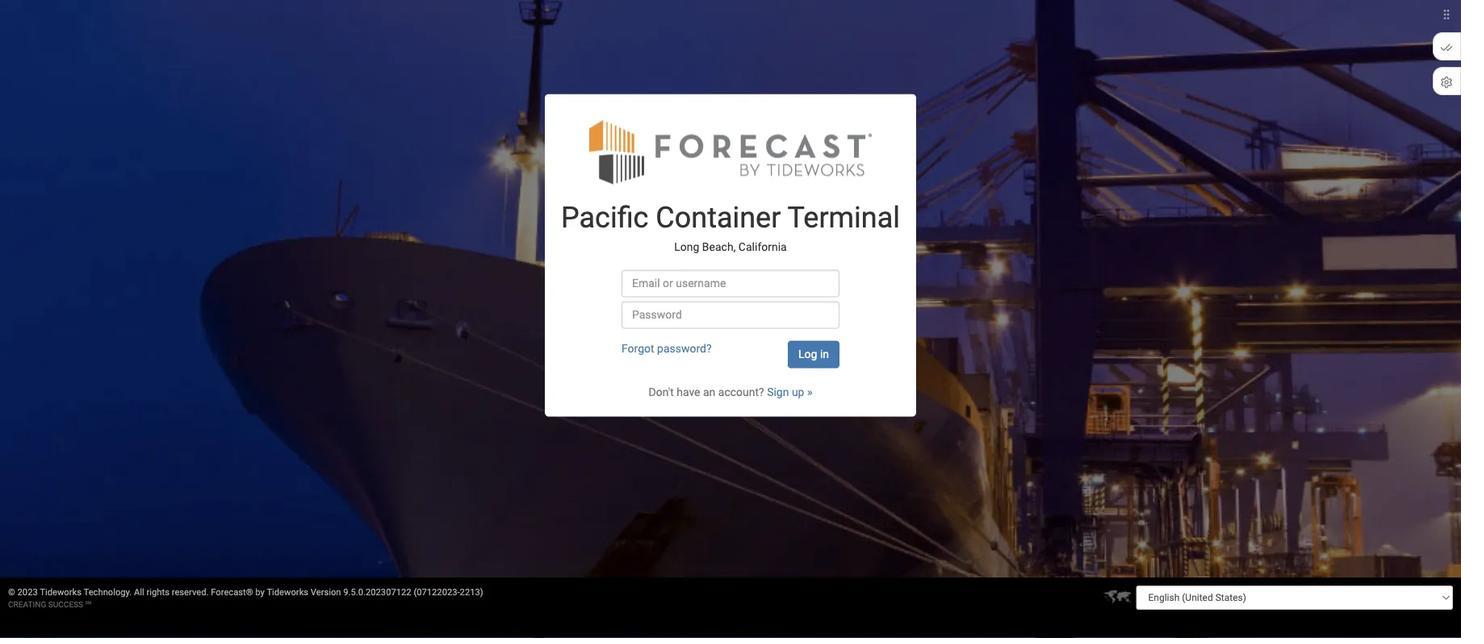 Task type: describe. For each thing, give the bounding box(es) containing it.
© 2023 tideworks technology. all rights reserved. forecast® by tideworks version 9.5.0.202307122 (07122023-2213) creating success ℠
[[8, 587, 483, 610]]

california
[[739, 241, 787, 254]]

beach,
[[702, 241, 736, 254]]

forgot password? link
[[622, 342, 712, 356]]

creating
[[8, 600, 46, 610]]

Password password field
[[622, 302, 840, 329]]

2213)
[[460, 587, 483, 598]]

reserved.
[[172, 587, 209, 598]]

Email or username text field
[[622, 270, 840, 297]]

account?
[[719, 386, 764, 399]]

(07122023-
[[414, 587, 460, 598]]

sign
[[767, 386, 789, 399]]

pacific container terminal long beach, california
[[561, 200, 900, 254]]

log in button
[[788, 341, 840, 369]]

℠
[[85, 600, 91, 610]]

terminal
[[788, 200, 900, 235]]

forecast®
[[211, 587, 253, 598]]

log
[[799, 348, 818, 361]]

©
[[8, 587, 15, 598]]

container
[[656, 200, 781, 235]]

by
[[255, 587, 265, 598]]



Task type: locate. For each thing, give the bounding box(es) containing it.
tideworks right by
[[267, 587, 309, 598]]

technology.
[[84, 587, 132, 598]]

long
[[675, 241, 700, 254]]

tideworks up 'success'
[[40, 587, 82, 598]]

forecast® by tideworks image
[[589, 118, 872, 185]]

forgot
[[622, 342, 655, 356]]

sign up » link
[[767, 386, 813, 399]]

1 tideworks from the left
[[40, 587, 82, 598]]

forgot password? log in
[[622, 342, 829, 361]]

version
[[311, 587, 341, 598]]

don't
[[649, 386, 674, 399]]

2 tideworks from the left
[[267, 587, 309, 598]]

all
[[134, 587, 144, 598]]

an
[[703, 386, 716, 399]]

0 horizontal spatial tideworks
[[40, 587, 82, 598]]

in
[[820, 348, 829, 361]]

2023
[[17, 587, 38, 598]]

success
[[48, 600, 83, 610]]

have
[[677, 386, 701, 399]]

password?
[[657, 342, 712, 356]]

don't have an account? sign up »
[[649, 386, 813, 399]]

pacific
[[561, 200, 649, 235]]

»
[[807, 386, 813, 399]]

tideworks
[[40, 587, 82, 598], [267, 587, 309, 598]]

up
[[792, 386, 805, 399]]

9.5.0.202307122
[[343, 587, 412, 598]]

1 horizontal spatial tideworks
[[267, 587, 309, 598]]

rights
[[147, 587, 170, 598]]



